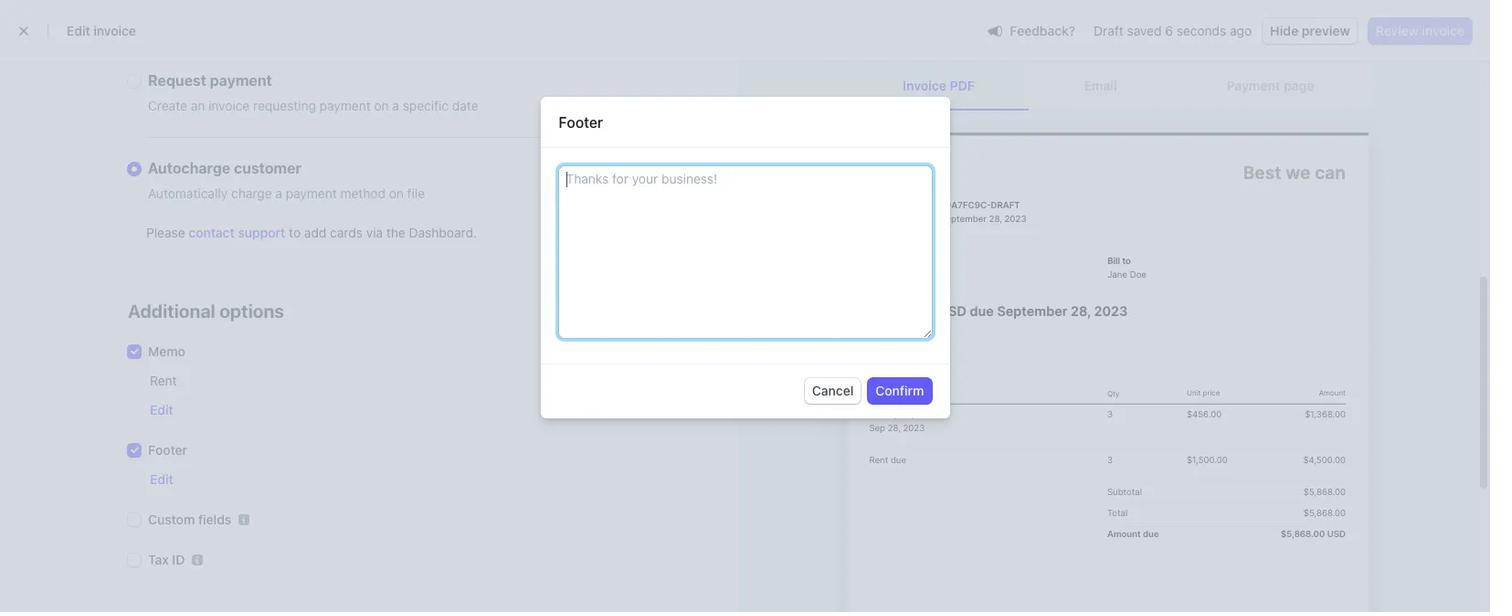 Task type: locate. For each thing, give the bounding box(es) containing it.
payment page
[[1226, 78, 1314, 93]]

footer
[[559, 114, 603, 131], [148, 442, 187, 458]]

please contact support to add cards via the dashboard.
[[146, 225, 477, 240]]

a right charge
[[275, 186, 282, 201]]

tax
[[148, 552, 169, 568]]

2 edit button from the top
[[150, 471, 173, 489]]

invoice
[[94, 23, 136, 38], [1422, 23, 1465, 38], [208, 98, 250, 113]]

1 horizontal spatial invoice
[[208, 98, 250, 113]]

a
[[392, 98, 399, 113], [275, 186, 282, 201]]

payment
[[210, 72, 272, 89], [320, 98, 371, 113], [286, 186, 337, 201]]

0 vertical spatial on
[[374, 98, 389, 113]]

on inside autocharge customer automatically charge a payment method on file
[[389, 186, 404, 201]]

1 vertical spatial edit button
[[150, 471, 173, 489]]

add
[[304, 225, 327, 240]]

1 vertical spatial on
[[389, 186, 404, 201]]

autocharge
[[148, 160, 231, 176]]

edit button down rent
[[150, 401, 173, 419]]

page
[[1283, 78, 1314, 93]]

1 vertical spatial a
[[275, 186, 282, 201]]

2 vertical spatial payment
[[286, 186, 337, 201]]

1 horizontal spatial footer
[[559, 114, 603, 131]]

0 horizontal spatial a
[[275, 186, 282, 201]]

hide
[[1270, 23, 1299, 38]]

email tab
[[1029, 62, 1172, 110]]

on
[[374, 98, 389, 113], [389, 186, 404, 201]]

on left "specific" on the left top of page
[[374, 98, 389, 113]]

saved
[[1127, 23, 1162, 38]]

charge
[[231, 186, 272, 201]]

edit button
[[150, 401, 173, 419], [150, 471, 173, 489]]

payment right requesting
[[320, 98, 371, 113]]

confirm button
[[869, 378, 932, 404]]

preview
[[1302, 23, 1351, 38]]

pdf
[[949, 78, 974, 93]]

invoice for edit invoice
[[94, 23, 136, 38]]

0 vertical spatial a
[[392, 98, 399, 113]]

contact
[[189, 225, 235, 240]]

method
[[340, 186, 386, 201]]

0 horizontal spatial footer
[[148, 442, 187, 458]]

2 horizontal spatial invoice
[[1422, 23, 1465, 38]]

confirm
[[876, 383, 924, 398]]

edit button up custom
[[150, 471, 173, 489]]

on left file
[[389, 186, 404, 201]]

edit
[[67, 23, 90, 38], [150, 402, 173, 418], [150, 472, 173, 487]]

on for payment
[[374, 98, 389, 113]]

custom
[[148, 512, 195, 527]]

1 horizontal spatial a
[[392, 98, 399, 113]]

invoice inside button
[[1422, 23, 1465, 38]]

tax id
[[148, 552, 185, 568]]

to
[[289, 225, 301, 240]]

hide preview
[[1270, 23, 1351, 38]]

a left "specific" on the left top of page
[[392, 98, 399, 113]]

support
[[238, 225, 285, 240]]

cancel
[[812, 383, 854, 398]]

0 horizontal spatial invoice
[[94, 23, 136, 38]]

additional
[[128, 301, 215, 322]]

1 vertical spatial payment
[[320, 98, 371, 113]]

payment up requesting
[[210, 72, 272, 89]]

on inside request payment create an invoice requesting payment on a specific date
[[374, 98, 389, 113]]

0 vertical spatial edit button
[[150, 401, 173, 419]]

dashboard.
[[409, 225, 477, 240]]

0 vertical spatial edit
[[67, 23, 90, 38]]

payment up please contact support to add cards via the dashboard.
[[286, 186, 337, 201]]

tab list
[[848, 62, 1369, 111]]

0 vertical spatial footer
[[559, 114, 603, 131]]

hide preview button
[[1263, 18, 1358, 44]]

1 vertical spatial footer
[[148, 442, 187, 458]]

a inside autocharge customer automatically charge a payment method on file
[[275, 186, 282, 201]]

additional options
[[128, 301, 284, 322]]



Task type: vqa. For each thing, say whether or not it's contained in the screenshot.
the invoice pdf
yes



Task type: describe. For each thing, give the bounding box(es) containing it.
1 edit button from the top
[[150, 401, 173, 419]]

on for customer
[[389, 186, 404, 201]]

review invoice button
[[1369, 18, 1472, 44]]

cancel button
[[805, 378, 861, 404]]

0 vertical spatial payment
[[210, 72, 272, 89]]

tab list containing invoice pdf
[[848, 62, 1369, 111]]

please
[[146, 225, 185, 240]]

request
[[148, 72, 206, 89]]

options
[[219, 301, 284, 322]]

invoice inside request payment create an invoice requesting payment on a specific date
[[208, 98, 250, 113]]

6
[[1165, 23, 1173, 38]]

id
[[172, 552, 185, 568]]

automatically
[[148, 186, 228, 201]]

seconds
[[1177, 23, 1227, 38]]

via
[[366, 225, 383, 240]]

review invoice
[[1376, 23, 1465, 38]]

payment inside autocharge customer automatically charge a payment method on file
[[286, 186, 337, 201]]

review
[[1376, 23, 1419, 38]]

fields
[[198, 512, 231, 527]]

specific
[[403, 98, 449, 113]]

invoice
[[902, 78, 946, 93]]

1 vertical spatial edit
[[150, 402, 173, 418]]

invoice pdf
[[902, 78, 974, 93]]

payment
[[1226, 78, 1280, 93]]

create
[[148, 98, 187, 113]]

payment page tab
[[1172, 62, 1369, 110]]

edit invoice
[[67, 23, 136, 38]]

an
[[191, 98, 205, 113]]

file
[[407, 186, 425, 201]]

request payment create an invoice requesting payment on a specific date
[[148, 72, 478, 113]]

autocharge customer automatically charge a payment method on file
[[148, 160, 425, 201]]

draft saved 6 seconds ago
[[1094, 23, 1252, 38]]

contact support link
[[189, 225, 285, 240]]

requesting
[[253, 98, 316, 113]]

email
[[1084, 78, 1117, 93]]

draft
[[1094, 23, 1124, 38]]

customer
[[234, 160, 302, 176]]

rent
[[150, 373, 177, 388]]

custom fields
[[148, 512, 231, 527]]

invoice for review invoice
[[1422, 23, 1465, 38]]

cards
[[330, 225, 363, 240]]

the
[[386, 225, 406, 240]]

a inside request payment create an invoice requesting payment on a specific date
[[392, 98, 399, 113]]

feedback? button
[[981, 18, 1083, 43]]

date
[[452, 98, 478, 113]]

feedback?
[[1010, 22, 1076, 38]]

2 vertical spatial edit
[[150, 472, 173, 487]]

ago
[[1230, 23, 1252, 38]]

memo
[[148, 344, 185, 359]]



